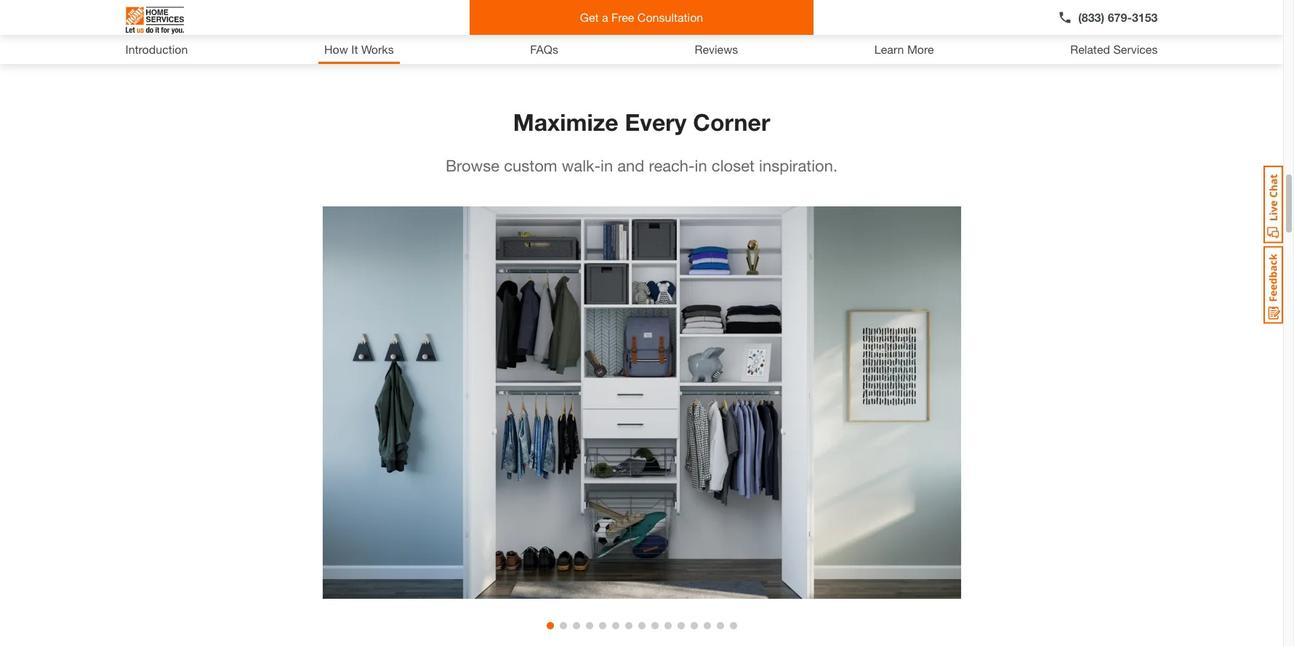 Task type: describe. For each thing, give the bounding box(es) containing it.
browse
[[446, 156, 500, 175]]

works
[[361, 42, 394, 56]]

3153
[[1132, 10, 1158, 24]]

closet organization image
[[125, 0, 489, 26]]

get a free consultation
[[580, 10, 703, 24]]

learn more
[[874, 42, 934, 56]]

it
[[351, 42, 358, 56]]

inspiration.
[[759, 156, 838, 175]]

introduction
[[125, 42, 188, 56]]

consultation
[[637, 10, 703, 24]]

feedback link image
[[1264, 246, 1283, 324]]

679-
[[1108, 10, 1132, 24]]

how
[[324, 42, 348, 56]]

reach-
[[649, 156, 695, 175]]

reviews
[[695, 42, 738, 56]]

closet
[[712, 156, 755, 175]]

services
[[1113, 42, 1158, 56]]

get
[[580, 10, 599, 24]]

related services
[[1070, 42, 1158, 56]]

related
[[1070, 42, 1110, 56]]

faqs
[[530, 42, 558, 56]]



Task type: locate. For each thing, give the bounding box(es) containing it.
1 horizontal spatial in
[[695, 156, 707, 175]]

in left the closet
[[695, 156, 707, 175]]

every
[[625, 108, 687, 136]]

and
[[617, 156, 644, 175]]

gallery reachin desktop image
[[200, 206, 1084, 599]]

free
[[611, 10, 634, 24]]

custom
[[504, 156, 557, 175]]

learn
[[874, 42, 904, 56]]

(833) 679-3153
[[1078, 10, 1158, 24]]

walk-
[[562, 156, 601, 175]]

in left and
[[601, 156, 613, 175]]

maximize
[[513, 108, 618, 136]]

a
[[602, 10, 608, 24]]

(833) 679-3153 link
[[1058, 9, 1158, 26]]

more
[[907, 42, 934, 56]]

1 in from the left
[[601, 156, 613, 175]]

corner
[[693, 108, 770, 136]]

in
[[601, 156, 613, 175], [695, 156, 707, 175]]

(833)
[[1078, 10, 1105, 24]]

browse custom walk-in and reach-in closet inspiration.
[[446, 156, 838, 175]]

maximize every corner
[[513, 108, 770, 136]]

live chat image
[[1264, 166, 1283, 244]]

do it for you logo image
[[125, 1, 184, 40]]

2 in from the left
[[695, 156, 707, 175]]

how it works
[[324, 42, 394, 56]]

0 horizontal spatial in
[[601, 156, 613, 175]]

get a free consultation button
[[470, 0, 814, 35]]



Task type: vqa. For each thing, say whether or not it's contained in the screenshot.
)
no



